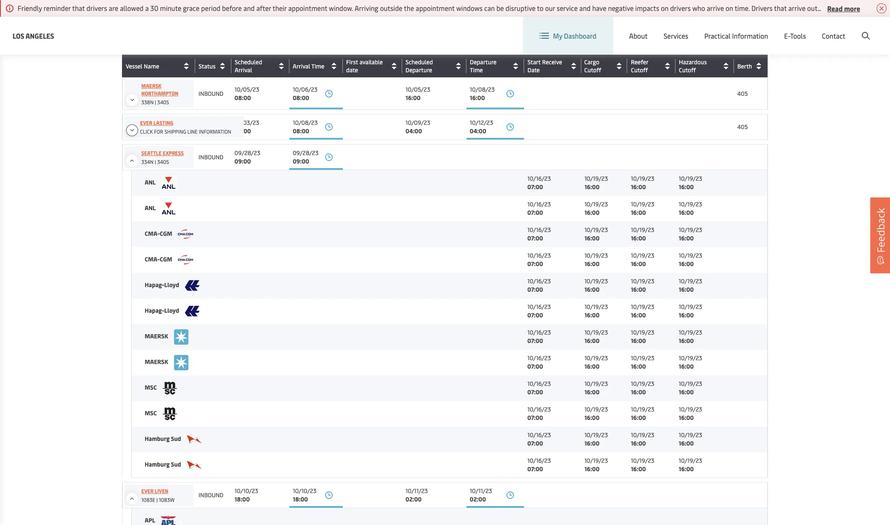 Task type: locate. For each thing, give the bounding box(es) containing it.
1 cutoff from the left
[[584, 66, 601, 74]]

0 horizontal spatial arrive
[[707, 3, 724, 13]]

0 horizontal spatial their
[[273, 3, 287, 13]]

sud left hamburg sud image
[[171, 435, 181, 443]]

maersk inside maersk northampton 338n | 340s
[[141, 82, 162, 89]]

09/29/23 13:00
[[293, 52, 319, 69]]

05:00 left be on the top right of the page
[[470, 0, 486, 8]]

2 10/16/23 from the top
[[528, 200, 551, 208]]

2 10/16/23 07:00 from the top
[[528, 200, 551, 217]]

lasting for 1082w
[[155, 120, 175, 126]]

08:00 up 10/03/23 at the top left
[[235, 94, 251, 102]]

ever inside ever liven 1083e | 1083w
[[141, 488, 154, 495]]

0 vertical spatial hapag-lloyd
[[145, 281, 181, 289]]

1 vertical spatial anl
[[145, 204, 157, 212]]

e-
[[784, 31, 790, 40]]

340s down express
[[157, 159, 169, 165]]

334n
[[141, 159, 154, 165]]

10/12/23
[[470, 119, 493, 127]]

10/05/23 16:00
[[406, 85, 430, 102]]

2 09/28/23 from the left
[[293, 149, 319, 157]]

inbound right line
[[199, 123, 223, 131]]

10/08/23 down 10/06/23 08:00
[[293, 119, 318, 127]]

1 vertical spatial hapag-
[[145, 307, 164, 315]]

| right 334n
[[155, 159, 156, 165]]

4 10/16/23 from the top
[[528, 252, 551, 260]]

10 10/16/23 from the top
[[528, 406, 551, 414]]

period
[[201, 3, 220, 13]]

10/16/23 for hamburg sud icon
[[528, 457, 551, 465]]

msc image
[[162, 382, 177, 395]]

maersk up "northampton"
[[141, 82, 162, 89]]

hazardous cutoff button
[[679, 58, 732, 74]]

lasting inside ever lasting click for shipping line information
[[153, 119, 173, 126]]

cutoff down "about" dropdown button
[[631, 66, 648, 74]]

contact button
[[822, 17, 846, 55]]

2 sud from the top
[[171, 461, 181, 469]]

cutoff down dashboard
[[584, 66, 601, 74]]

04:00 down 10/12/23
[[470, 127, 486, 135]]

3 appointment from the left
[[847, 3, 886, 13]]

2 cma-cgm from the top
[[145, 255, 174, 263]]

cutoff inside reefer cutoff
[[631, 66, 648, 74]]

| inside seattle express 334n | 340s
[[155, 159, 156, 165]]

2 and from the left
[[580, 3, 591, 13]]

information
[[199, 128, 231, 135]]

2 10/10/23 from the left
[[293, 487, 317, 495]]

that right drivers
[[774, 3, 787, 13]]

0 horizontal spatial 10/05/23
[[235, 85, 259, 93]]

our
[[545, 3, 555, 13]]

10/11/23
[[406, 487, 428, 495], [470, 487, 492, 495]]

9 10/16/23 from the top
[[528, 380, 551, 388]]

information
[[732, 31, 768, 40]]

hamburg sud image
[[187, 461, 202, 470]]

10/16/23 for msc image
[[528, 406, 551, 414]]

arrival down 09/26/23
[[235, 66, 252, 74]]

09/28/23 09:00
[[235, 149, 260, 165], [293, 149, 319, 165]]

1 horizontal spatial time
[[470, 66, 483, 74]]

date
[[528, 66, 540, 74]]

2 hamburg sud from the top
[[145, 461, 183, 469]]

1 vertical spatial hamburg
[[145, 461, 170, 469]]

08:00 down 10/03/23 at the top left
[[235, 127, 251, 135]]

1081w
[[158, 62, 173, 69]]

1 vertical spatial 10/08/23
[[293, 119, 318, 127]]

scheduled arrival button
[[235, 58, 287, 74]]

| right 1082e on the left top of the page
[[157, 128, 158, 135]]

08:00 for 10/03/23 08:00
[[235, 127, 251, 135]]

friendly
[[18, 3, 42, 13]]

08:00 inside 10/06/23 08:00
[[293, 94, 309, 102]]

maersk for maersk image
[[145, 358, 170, 366]]

service
[[557, 3, 578, 13]]

appointment up "account"
[[847, 3, 886, 13]]

0 horizontal spatial drivers
[[87, 3, 107, 13]]

0 horizontal spatial 10/10/23
[[235, 487, 258, 495]]

2 10/11/23 from the left
[[470, 487, 492, 495]]

09/28/23 09:00 down 10/08/23 08:00
[[293, 149, 319, 165]]

2 msc from the top
[[145, 409, 158, 417]]

7 10/16/23 from the top
[[528, 329, 551, 337]]

appointment right the
[[416, 3, 455, 13]]

0 horizontal spatial 09/28/23
[[235, 149, 260, 157]]

1 vertical spatial anl image
[[161, 202, 176, 216]]

northampton
[[141, 90, 178, 97]]

10/05/23 down scheduled arrival
[[235, 85, 259, 93]]

1 inbound from the top
[[199, 90, 223, 98]]

336n
[[141, 1, 154, 8]]

| right 1081e
[[156, 62, 157, 69]]

10/08/23 down "departure time"
[[470, 85, 495, 93]]

cutoff for hazardous
[[679, 66, 696, 74]]

05:00
[[470, 0, 486, 8], [470, 61, 486, 69]]

1 horizontal spatial their
[[831, 3, 846, 13]]

arrive up tools
[[789, 3, 806, 13]]

2 vertical spatial maersk
[[145, 358, 170, 366]]

09/28/23 09:00 down 10/03/23 08:00
[[235, 149, 260, 165]]

1 horizontal spatial 10/05/23
[[406, 85, 430, 93]]

2 inbound from the top
[[199, 123, 223, 131]]

2 405 from the top
[[738, 90, 748, 98]]

340s inside seattle express 334n | 340s
[[157, 159, 169, 165]]

10/08/23 for 16:00
[[470, 85, 495, 93]]

10/16/23 for second cma cgm image from the bottom of the page
[[528, 226, 551, 234]]

340s inside 336n | 340s button
[[157, 1, 169, 8]]

0 vertical spatial lloyd
[[164, 281, 179, 289]]

0 horizontal spatial time
[[312, 62, 325, 70]]

1 horizontal spatial 10/11/23
[[470, 487, 492, 495]]

0 vertical spatial hamburg sud
[[145, 435, 183, 443]]

1 vertical spatial hamburg sud
[[145, 461, 183, 469]]

login / create account
[[806, 25, 874, 34]]

maersk
[[141, 82, 162, 89], [145, 332, 170, 340], [145, 358, 170, 366]]

16:00 inside 10/08/23 16:00
[[470, 94, 485, 102]]

0 vertical spatial hapag-
[[145, 281, 164, 289]]

0 vertical spatial cgm
[[160, 230, 172, 238]]

1 horizontal spatial 10/10/23
[[293, 487, 317, 495]]

10/16/23
[[528, 175, 551, 183], [528, 200, 551, 208], [528, 226, 551, 234], [528, 252, 551, 260], [528, 277, 551, 285], [528, 303, 551, 311], [528, 329, 551, 337], [528, 354, 551, 362], [528, 380, 551, 388], [528, 406, 551, 414], [528, 431, 551, 439], [528, 457, 551, 465]]

switch location
[[654, 24, 701, 34]]

anl image
[[161, 176, 176, 190], [161, 202, 176, 216]]

3 10/16/23 from the top
[[528, 226, 551, 234]]

my dashboard button
[[540, 17, 597, 55]]

ever inside ever lasting click for shipping line information
[[140, 119, 152, 126]]

404
[[738, 26, 748, 34]]

1 vertical spatial 405
[[738, 90, 748, 98]]

08:00 inside 10/05/23 08:00
[[235, 94, 251, 102]]

1 appointment from the left
[[288, 3, 327, 13]]

0 vertical spatial anl
[[145, 178, 157, 186]]

| inside maersk northampton 338n | 340s
[[155, 99, 156, 106]]

3 cutoff from the left
[[679, 66, 696, 74]]

12 10/16/23 07:00 from the top
[[528, 457, 551, 473]]

2 scheduled from the left
[[406, 58, 433, 66]]

los angeles link
[[13, 31, 54, 41]]

2 cma cgm image from the top
[[178, 256, 193, 265]]

1 vertical spatial 340s
[[157, 99, 169, 106]]

09/28/23 down 10/08/23 08:00
[[293, 149, 319, 157]]

date
[[346, 66, 358, 74]]

5 10/16/23 from the top
[[528, 277, 551, 285]]

11 10/16/23 from the top
[[528, 431, 551, 439]]

340s for 09/28/23
[[157, 159, 169, 165]]

lasting inside ever lasting 1082e | 1082w
[[155, 120, 175, 126]]

arrival time button
[[293, 59, 341, 73]]

msc
[[145, 384, 158, 392], [145, 409, 158, 417]]

2 outside from the left
[[808, 3, 830, 13]]

sud
[[171, 435, 181, 443], [171, 461, 181, 469]]

10/05/23 for 16:00
[[406, 85, 430, 93]]

cutoff for cargo
[[584, 66, 601, 74]]

1 horizontal spatial 10/11/23 02:00
[[470, 487, 492, 504]]

2 hapag lloyd image from the top
[[185, 306, 200, 317]]

08:00 inside 10/08/23 08:00
[[293, 127, 309, 135]]

cargo
[[584, 58, 600, 66]]

10/08/23 for 08:00
[[293, 119, 318, 127]]

1 scheduled from the left
[[235, 58, 262, 66]]

hapag-lloyd for second "hapag lloyd" icon from the bottom
[[145, 281, 181, 289]]

0 horizontal spatial outside
[[380, 3, 403, 13]]

/
[[824, 25, 827, 34]]

1 msc from the top
[[145, 384, 158, 392]]

2 drivers from the left
[[670, 3, 691, 13]]

berth
[[738, 62, 752, 70]]

cma-cgm
[[145, 230, 174, 238], [145, 255, 174, 263]]

0 vertical spatial 10/08/23
[[470, 85, 495, 93]]

lasting
[[153, 119, 173, 126], [155, 120, 175, 126]]

1 10/16/23 07:00 from the top
[[528, 175, 551, 191]]

2 horizontal spatial cutoff
[[679, 66, 696, 74]]

2 05:00 from the top
[[470, 61, 486, 69]]

hapag-lloyd for 1st "hapag lloyd" icon from the bottom of the page
[[145, 307, 181, 315]]

time inside "button"
[[312, 62, 325, 70]]

0 vertical spatial 405
[[738, 56, 748, 64]]

0 vertical spatial cma-cgm
[[145, 230, 174, 238]]

maersk left maersk image
[[145, 358, 170, 366]]

10/03/23
[[235, 119, 259, 127]]

los
[[13, 31, 24, 40]]

12 10/16/23 from the top
[[528, 457, 551, 465]]

1 horizontal spatial that
[[774, 3, 787, 13]]

8 10/16/23 from the top
[[528, 354, 551, 362]]

2 09/28/23 09:00 from the left
[[293, 149, 319, 165]]

impacts
[[636, 3, 660, 13]]

1 vertical spatial cma-cgm
[[145, 255, 174, 263]]

1 outside from the left
[[380, 3, 403, 13]]

08:00 down 10/06/23 08:00
[[293, 127, 309, 135]]

| right 336n
[[155, 1, 156, 8]]

04:00 inside 10/12/23 04:00
[[470, 127, 486, 135]]

1 hamburg from the top
[[145, 435, 170, 443]]

1 10/11/23 from the left
[[406, 487, 428, 495]]

| inside ever liven 1083e | 1083w
[[157, 497, 158, 504]]

after
[[256, 3, 271, 13]]

click
[[140, 128, 153, 135]]

2 340s from the top
[[157, 99, 169, 106]]

0 horizontal spatial 10/11/23 02:00
[[406, 487, 428, 504]]

1 on from the left
[[661, 3, 669, 13]]

and left after
[[244, 3, 255, 13]]

their up the create
[[831, 3, 846, 13]]

switch
[[654, 24, 674, 34]]

1 horizontal spatial 09:00
[[293, 157, 309, 165]]

drivers left are
[[87, 3, 107, 13]]

340s for 10/05/23
[[157, 99, 169, 106]]

msc for msc image
[[145, 409, 158, 417]]

| for northampton
[[155, 99, 156, 106]]

2 vertical spatial 340s
[[157, 159, 169, 165]]

seattle express 334n | 340s
[[141, 150, 184, 165]]

1 vertical spatial cgm
[[160, 255, 172, 263]]

2 vertical spatial 405
[[738, 123, 748, 131]]

1 horizontal spatial on
[[726, 3, 734, 13]]

drivers
[[87, 3, 107, 13], [670, 3, 691, 13]]

1 hapag-lloyd from the top
[[145, 281, 181, 289]]

hamburg sud image
[[187, 436, 202, 444]]

10/05/23 up 10/08/23 16:00
[[470, 52, 495, 60]]

services
[[664, 31, 689, 40]]

sud left hamburg sud icon
[[171, 461, 181, 469]]

2 hapag-lloyd from the top
[[145, 307, 181, 315]]

time up 10/08/23 16:00
[[470, 66, 483, 74]]

1 horizontal spatial and
[[580, 3, 591, 13]]

hapag lloyd image
[[185, 280, 200, 291], [185, 306, 200, 317]]

405 for 10/05/23
[[738, 56, 748, 64]]

0 horizontal spatial and
[[244, 3, 255, 13]]

their
[[273, 3, 287, 13], [831, 3, 846, 13]]

hamburg sud down msc image
[[145, 435, 183, 443]]

0 horizontal spatial cutoff
[[584, 66, 601, 74]]

inbound down hamburg sud icon
[[199, 492, 223, 499]]

that
[[72, 3, 85, 13], [774, 3, 787, 13]]

| inside the ever logic 1081e | 1081w
[[156, 62, 157, 69]]

0 vertical spatial cma cgm image
[[178, 230, 193, 239]]

0 horizontal spatial 10/11/23
[[406, 487, 428, 495]]

0 horizontal spatial scheduled
[[235, 58, 262, 66]]

departure up 10/08/23 16:00
[[470, 58, 497, 66]]

1 vertical spatial hapag-lloyd
[[145, 307, 181, 315]]

08:00 inside 10/03/23 08:00
[[235, 127, 251, 135]]

0 horizontal spatial appointment
[[288, 3, 327, 13]]

1 horizontal spatial appointment
[[416, 3, 455, 13]]

340s right 336n
[[157, 1, 169, 8]]

on left the time.
[[726, 3, 734, 13]]

1081e
[[141, 62, 154, 69]]

0 vertical spatial maersk
[[141, 82, 162, 89]]

0 vertical spatial cma-
[[145, 230, 160, 238]]

1 sud from the top
[[171, 435, 181, 443]]

time down 09/29/23
[[312, 62, 325, 70]]

hamburg sud up liven in the bottom left of the page
[[145, 461, 183, 469]]

0 horizontal spatial that
[[72, 3, 85, 13]]

1 and from the left
[[244, 3, 255, 13]]

1 cma- from the top
[[145, 230, 160, 238]]

have
[[592, 3, 607, 13]]

arrival down 09/29/23
[[293, 62, 310, 70]]

time
[[312, 62, 325, 70], [470, 66, 483, 74]]

| right 338n
[[155, 99, 156, 106]]

0 horizontal spatial 10/10/23 18:00
[[235, 487, 258, 504]]

4 inbound from the top
[[199, 492, 223, 499]]

0 horizontal spatial 09/28/23 09:00
[[235, 149, 260, 165]]

scheduled for departure
[[406, 58, 433, 66]]

msc left msc icon
[[145, 384, 158, 392]]

working
[[199, 56, 224, 64]]

2 cutoff from the left
[[631, 66, 648, 74]]

1 horizontal spatial departure
[[470, 58, 497, 66]]

5 10/16/23 07:00 from the top
[[528, 277, 551, 294]]

logic
[[155, 53, 168, 60]]

1 horizontal spatial scheduled
[[406, 58, 433, 66]]

hamburg up liven in the bottom left of the page
[[145, 461, 170, 469]]

6 10/16/23 07:00 from the top
[[528, 303, 551, 319]]

0 horizontal spatial arrival
[[235, 66, 252, 74]]

0 horizontal spatial on
[[661, 3, 669, 13]]

1 horizontal spatial 04:00
[[470, 127, 486, 135]]

1 340s from the top
[[157, 1, 169, 8]]

04:00 down 10/09/23
[[406, 127, 422, 135]]

that right reminder on the left top of the page
[[72, 3, 85, 13]]

09/28/23
[[235, 149, 260, 157], [293, 149, 319, 157]]

2 horizontal spatial 10/05/23
[[470, 52, 495, 60]]

01:00
[[406, 61, 421, 69]]

1 that from the left
[[72, 3, 85, 13]]

1 vertical spatial lloyd
[[164, 307, 179, 315]]

09/28/23 down 10/03/23 08:00
[[235, 149, 260, 157]]

first available date button
[[346, 58, 400, 74]]

ever
[[141, 53, 154, 60], [140, 119, 152, 126], [141, 120, 154, 126], [141, 488, 154, 495]]

08:00 down 10/06/23
[[293, 94, 309, 102]]

| for lasting
[[157, 128, 158, 135]]

on right "impacts"
[[661, 3, 669, 13]]

6 10/16/23 from the top
[[528, 303, 551, 311]]

1 horizontal spatial arrival
[[293, 62, 310, 70]]

1 10/11/23 02:00 from the left
[[406, 487, 428, 504]]

express
[[163, 150, 184, 157]]

10/08/23
[[470, 85, 495, 93], [293, 119, 318, 127]]

scheduled arrival
[[235, 58, 262, 74]]

1 10/10/23 from the left
[[235, 487, 258, 495]]

10/16/23 for maersk image
[[528, 354, 551, 362]]

and left have
[[580, 3, 591, 13]]

0 vertical spatial anl image
[[161, 176, 176, 190]]

practical information
[[705, 31, 768, 40]]

arrive right who
[[707, 3, 724, 13]]

1 hapag lloyd image from the top
[[185, 280, 200, 291]]

inbound down the information
[[199, 153, 223, 161]]

inbound down the status button
[[199, 90, 223, 98]]

global menu
[[728, 25, 766, 34]]

msc left msc image
[[145, 409, 158, 417]]

ever liven 1083e | 1083w
[[141, 488, 175, 504]]

ever for ever logic 1081e | 1081w
[[141, 53, 154, 60]]

ever for ever lasting 1082e | 1082w
[[141, 120, 154, 126]]

2 hamburg from the top
[[145, 461, 170, 469]]

340s down "northampton"
[[157, 99, 169, 106]]

3 inbound from the top
[[199, 153, 223, 161]]

1 horizontal spatial arrive
[[789, 3, 806, 13]]

0 vertical spatial hapag lloyd image
[[185, 280, 200, 291]]

09:00
[[235, 157, 251, 165], [293, 157, 309, 165]]

cma cgm image
[[178, 230, 193, 239], [178, 256, 193, 265]]

0 horizontal spatial 10/08/23
[[293, 119, 318, 127]]

1 vertical spatial msc
[[145, 409, 158, 417]]

departure down '09/27/23'
[[406, 66, 432, 74]]

msc image
[[162, 407, 177, 421]]

more
[[845, 4, 861, 13]]

cutoff right reefer cutoff button
[[679, 66, 696, 74]]

0 vertical spatial 05:00
[[470, 0, 486, 8]]

ever inside ever lasting 1082e | 1082w
[[141, 120, 154, 126]]

1 horizontal spatial 09/28/23
[[293, 149, 319, 157]]

outside up login
[[808, 3, 830, 13]]

hamburg sud for hamburg sud image
[[145, 435, 183, 443]]

1 horizontal spatial 09/28/23 09:00
[[293, 149, 319, 165]]

be
[[497, 3, 504, 13]]

3 340s from the top
[[157, 159, 169, 165]]

| inside ever lasting 1082e | 1082w
[[157, 128, 158, 135]]

336n | 340s
[[141, 1, 169, 8]]

1 vertical spatial 05:00
[[470, 61, 486, 69]]

2 horizontal spatial appointment
[[847, 3, 886, 13]]

09:00 down 10/08/23 08:00
[[293, 157, 309, 165]]

1 vertical spatial hapag lloyd image
[[185, 306, 200, 317]]

1 horizontal spatial 10/10/23 18:00
[[293, 487, 317, 504]]

hamburg down msc image
[[145, 435, 170, 443]]

cutoff inside cargo cutoff 'button'
[[584, 66, 601, 74]]

cargo cutoff
[[584, 58, 601, 74]]

cutoff inside hazardous cutoff
[[679, 66, 696, 74]]

close alert image
[[877, 3, 887, 13]]

10/19/23
[[585, 175, 608, 183], [631, 175, 655, 183], [679, 175, 703, 183], [585, 200, 608, 208], [631, 200, 655, 208], [679, 200, 703, 208], [585, 226, 608, 234], [631, 226, 655, 234], [679, 226, 703, 234], [585, 252, 608, 260], [631, 252, 655, 260], [679, 252, 703, 260], [585, 277, 608, 285], [631, 277, 655, 285], [679, 277, 703, 285], [585, 303, 608, 311], [631, 303, 655, 311], [679, 303, 703, 311], [585, 329, 608, 337], [631, 329, 655, 337], [679, 329, 703, 337], [585, 354, 608, 362], [631, 354, 655, 362], [679, 354, 703, 362], [585, 380, 608, 388], [631, 380, 655, 388], [679, 380, 703, 388], [585, 406, 608, 414], [631, 406, 655, 414], [679, 406, 703, 414], [585, 431, 608, 439], [631, 431, 655, 439], [679, 431, 703, 439], [585, 457, 608, 465], [631, 457, 655, 465], [679, 457, 703, 465]]

1 vertical spatial cma-
[[145, 255, 160, 263]]

09:00 down 10/03/23 08:00
[[235, 157, 251, 165]]

04:00 inside 10/09/23 04:00
[[406, 127, 422, 135]]

10/19/23 16:00
[[585, 175, 608, 191], [631, 175, 655, 191], [679, 175, 703, 191], [585, 200, 608, 217], [631, 200, 655, 217], [679, 200, 703, 217], [585, 226, 608, 242], [631, 226, 655, 242], [679, 226, 703, 242], [585, 252, 608, 268], [631, 252, 655, 268], [679, 252, 703, 268], [585, 277, 608, 294], [631, 277, 655, 294], [679, 277, 703, 294], [585, 303, 608, 319], [631, 303, 655, 319], [679, 303, 703, 319], [585, 329, 608, 345], [631, 329, 655, 345], [679, 329, 703, 345], [585, 354, 608, 371], [631, 354, 655, 371], [679, 354, 703, 371], [585, 380, 608, 396], [631, 380, 655, 396], [679, 380, 703, 396], [585, 406, 608, 422], [631, 406, 655, 422], [679, 406, 703, 422], [585, 431, 608, 448], [631, 431, 655, 448], [679, 431, 703, 448], [585, 457, 608, 473], [631, 457, 655, 473], [679, 457, 703, 473]]

2 04:00 from the left
[[470, 127, 486, 135]]

1 04:00 from the left
[[406, 127, 422, 135]]

1 horizontal spatial cutoff
[[631, 66, 648, 74]]

0 vertical spatial sud
[[171, 435, 181, 443]]

1 horizontal spatial outside
[[808, 3, 830, 13]]

10/08/23 08:00
[[293, 119, 318, 135]]

1082w
[[159, 128, 175, 135]]

0 horizontal spatial departure
[[406, 66, 432, 74]]

appointment left window.
[[288, 3, 327, 13]]

ever for ever liven 1083e | 1083w
[[141, 488, 154, 495]]

maersk left maersk icon
[[145, 332, 170, 340]]

1083w
[[159, 497, 175, 504]]

1 horizontal spatial 10/08/23
[[470, 85, 495, 93]]

0 vertical spatial msc
[[145, 384, 158, 392]]

ever lasting click for shipping line information
[[140, 119, 231, 135]]

sud for hamburg sud image
[[171, 435, 181, 443]]

grace
[[183, 3, 200, 13]]

ever inside the ever logic 1081e | 1081w
[[141, 53, 154, 60]]

drivers left who
[[670, 3, 691, 13]]

10/16/23 for hamburg sud image
[[528, 431, 551, 439]]

ever for ever lasting click for shipping line information
[[140, 119, 152, 126]]

1 vertical spatial cma cgm image
[[178, 256, 193, 265]]

outside left the
[[380, 3, 403, 13]]

340s inside maersk northampton 338n | 340s
[[157, 99, 169, 106]]

| right 1083e
[[157, 497, 158, 504]]

0 horizontal spatial 09:00
[[235, 157, 251, 165]]

10/06/23
[[293, 85, 318, 93]]

1 405 from the top
[[738, 56, 748, 64]]

create
[[829, 25, 848, 34]]

05:00 up 10/08/23 16:00
[[470, 61, 486, 69]]

1 vertical spatial sud
[[171, 461, 181, 469]]

their right after
[[273, 3, 287, 13]]

1 hamburg sud from the top
[[145, 435, 183, 443]]

start receive date
[[528, 58, 562, 74]]

10/05/23 down "scheduled departure"
[[406, 85, 430, 93]]

1 vertical spatial maersk
[[145, 332, 170, 340]]

10/10/23
[[235, 487, 258, 495], [293, 487, 317, 495]]

line
[[187, 128, 198, 135]]

0 vertical spatial hamburg
[[145, 435, 170, 443]]

1 cma-cgm from the top
[[145, 230, 174, 238]]

inbound for 09/28/23
[[199, 153, 223, 161]]

time inside "departure time"
[[470, 66, 483, 74]]

0 horizontal spatial 04:00
[[406, 127, 422, 135]]

0 vertical spatial 340s
[[157, 1, 169, 8]]

1 horizontal spatial drivers
[[670, 3, 691, 13]]

can
[[484, 3, 495, 13]]



Task type: vqa. For each thing, say whether or not it's contained in the screenshot.


Task type: describe. For each thing, give the bounding box(es) containing it.
window.
[[329, 3, 353, 13]]

09/26/23 17:00
[[235, 52, 260, 69]]

status
[[199, 62, 216, 70]]

10/09/23
[[406, 119, 431, 127]]

cma-cgm for second cma cgm image from the bottom of the page
[[145, 230, 174, 238]]

05:00 inside 10/05/23 05:00
[[470, 61, 486, 69]]

reefer cutoff button
[[631, 58, 674, 74]]

10/12/23 04:00
[[470, 119, 493, 135]]

scheduled for arrival
[[235, 58, 262, 66]]

2 10/10/23 18:00 from the left
[[293, 487, 317, 504]]

hazardous
[[679, 58, 707, 66]]

1 10/10/23 18:00 from the left
[[235, 487, 258, 504]]

04:00 for 10/12/23 04:00
[[470, 127, 486, 135]]

vessel name
[[126, 62, 159, 70]]

e-tools button
[[784, 17, 806, 55]]

maersk northampton 338n | 340s
[[141, 82, 178, 106]]

first available date
[[346, 58, 383, 74]]

the
[[404, 3, 414, 13]]

2 arrive from the left
[[789, 3, 806, 13]]

friendly reminder that drivers are allowed a 30 minute grace period before and after their appointment window. arriving outside the appointment windows can be disruptive to our service and have negative impacts on drivers who arrive on time. drivers that arrive outside their appointment w
[[18, 3, 890, 13]]

windows
[[456, 3, 483, 13]]

1 arrive from the left
[[707, 3, 724, 13]]

login / create account link
[[791, 17, 874, 42]]

maersk image
[[174, 355, 189, 371]]

09/29/23
[[293, 52, 319, 60]]

seattle
[[141, 150, 162, 157]]

1083e
[[141, 497, 155, 504]]

1 09/28/23 09:00 from the left
[[235, 149, 260, 165]]

are
[[109, 3, 118, 13]]

sud for hamburg sud icon
[[171, 461, 181, 469]]

10/16/23 for first cma cgm image from the bottom of the page
[[528, 252, 551, 260]]

a
[[145, 3, 149, 13]]

08:00 for 10/08/23 08:00
[[293, 127, 309, 135]]

2 cgm from the top
[[160, 255, 172, 263]]

09/27/23
[[406, 52, 431, 60]]

scheduled departure button
[[406, 58, 465, 74]]

1 cgm from the top
[[160, 230, 172, 238]]

contact
[[822, 31, 846, 40]]

arriving
[[355, 3, 379, 13]]

departure inside "scheduled departure"
[[406, 66, 432, 74]]

feedback button
[[871, 198, 890, 273]]

ever lasting 1082e | 1082w
[[141, 120, 175, 135]]

receive
[[542, 58, 562, 66]]

maersk image
[[174, 329, 189, 345]]

1 anl image from the top
[[161, 176, 176, 190]]

hamburg for hamburg sud icon
[[145, 461, 170, 469]]

vessel name button
[[126, 59, 193, 73]]

04:00 for 10/09/23 04:00
[[406, 127, 422, 135]]

cma-cgm for first cma cgm image from the bottom of the page
[[145, 255, 174, 263]]

login
[[806, 25, 823, 34]]

menu
[[749, 25, 766, 34]]

to
[[537, 3, 544, 13]]

13:00
[[293, 61, 308, 69]]

disruptive
[[506, 3, 536, 13]]

08:00 for 10/05/23 08:00
[[235, 94, 251, 102]]

2 that from the left
[[774, 3, 787, 13]]

10/05/23 08:00
[[235, 85, 259, 102]]

2 anl from the top
[[145, 204, 157, 212]]

10/16/23 for 1st "hapag lloyd" icon from the bottom of the page
[[528, 303, 551, 311]]

2 their from the left
[[831, 3, 846, 13]]

1 drivers from the left
[[87, 3, 107, 13]]

17:00
[[235, 61, 249, 69]]

2 lloyd from the top
[[164, 307, 179, 315]]

30
[[150, 3, 158, 13]]

10/16/23 for second "hapag lloyd" icon from the bottom
[[528, 277, 551, 285]]

09/27/23 01:00
[[406, 52, 431, 69]]

16:00 inside 10/05/23 16:00
[[406, 94, 421, 102]]

1 their from the left
[[273, 3, 287, 13]]

| for logic
[[156, 62, 157, 69]]

10/08/23 16:00
[[470, 85, 495, 102]]

dashboard
[[564, 31, 597, 40]]

2 cma- from the top
[[145, 255, 160, 263]]

4 10/16/23 07:00 from the top
[[528, 252, 551, 268]]

336n | 340s button
[[126, 0, 184, 8]]

10/09/23 04:00
[[406, 119, 431, 135]]

1 anl from the top
[[145, 178, 157, 186]]

available
[[360, 58, 383, 66]]

10/16/23 for maersk icon
[[528, 329, 551, 337]]

hazardous cutoff
[[679, 58, 707, 74]]

apl image
[[161, 516, 176, 526]]

global menu button
[[710, 17, 775, 42]]

2 09:00 from the left
[[293, 157, 309, 165]]

angeles
[[26, 31, 54, 40]]

about
[[629, 31, 648, 40]]

location
[[675, 24, 701, 34]]

allowed
[[120, 3, 144, 13]]

practical
[[705, 31, 731, 40]]

405 for 10/08/23
[[738, 90, 748, 98]]

los angeles
[[13, 31, 54, 40]]

2 hapag- from the top
[[145, 307, 164, 315]]

9 10/16/23 07:00 from the top
[[528, 380, 551, 396]]

10 10/16/23 07:00 from the top
[[528, 406, 551, 422]]

8 10/16/23 07:00 from the top
[[528, 354, 551, 371]]

2 10/11/23 02:00 from the left
[[470, 487, 492, 504]]

| for express
[[155, 159, 156, 165]]

1 10/16/23 from the top
[[528, 175, 551, 183]]

2 appointment from the left
[[416, 3, 455, 13]]

1 cma cgm image from the top
[[178, 230, 193, 239]]

vessel
[[126, 62, 142, 70]]

time.
[[735, 3, 750, 13]]

08:00 for 10/06/23 08:00
[[293, 94, 309, 102]]

1 lloyd from the top
[[164, 281, 179, 289]]

ever logic 1081e | 1081w
[[141, 53, 173, 69]]

| for liven
[[157, 497, 158, 504]]

11 10/16/23 07:00 from the top
[[528, 431, 551, 448]]

for
[[154, 128, 163, 135]]

name
[[144, 62, 159, 70]]

3 10/16/23 07:00 from the top
[[528, 226, 551, 242]]

10/05/23 for 05:00
[[470, 52, 495, 60]]

time for departure time
[[470, 66, 483, 74]]

global
[[728, 25, 748, 34]]

10/16/23 for msc icon
[[528, 380, 551, 388]]

hamburg sud for hamburg sud icon
[[145, 461, 183, 469]]

maersk for maersk icon
[[145, 332, 170, 340]]

lasting for shipping
[[153, 119, 173, 126]]

msc for msc icon
[[145, 384, 158, 392]]

inbound for 10/05/23
[[199, 90, 223, 98]]

1 hapag- from the top
[[145, 281, 164, 289]]

1 09:00 from the left
[[235, 157, 251, 165]]

departure time button
[[470, 58, 522, 74]]

2 on from the left
[[726, 3, 734, 13]]

shipping
[[165, 128, 186, 135]]

hamburg for hamburg sud image
[[145, 435, 170, 443]]

1 05:00 from the top
[[470, 0, 486, 8]]

w
[[888, 3, 890, 13]]

start receive date button
[[528, 58, 579, 74]]

cutoff for reefer
[[631, 66, 648, 74]]

arrival inside "button"
[[293, 62, 310, 70]]

338n
[[141, 99, 154, 106]]

read more button
[[828, 3, 861, 13]]

7 10/16/23 07:00 from the top
[[528, 329, 551, 345]]

arrival inside scheduled arrival
[[235, 66, 252, 74]]

2 anl image from the top
[[161, 202, 176, 216]]

10/05/23 05:00
[[470, 52, 495, 69]]

my
[[553, 31, 563, 40]]

inbound for 10/03/23
[[199, 123, 223, 131]]

time for arrival time
[[312, 62, 325, 70]]

reefer cutoff
[[631, 58, 648, 74]]

10/05/23 for 08:00
[[235, 85, 259, 93]]

3 405 from the top
[[738, 123, 748, 131]]

feedback
[[874, 208, 888, 253]]

| inside button
[[155, 1, 156, 8]]

minute
[[160, 3, 181, 13]]

inbound for 10/10/23
[[199, 492, 223, 499]]

1 09/28/23 from the left
[[235, 149, 260, 157]]



